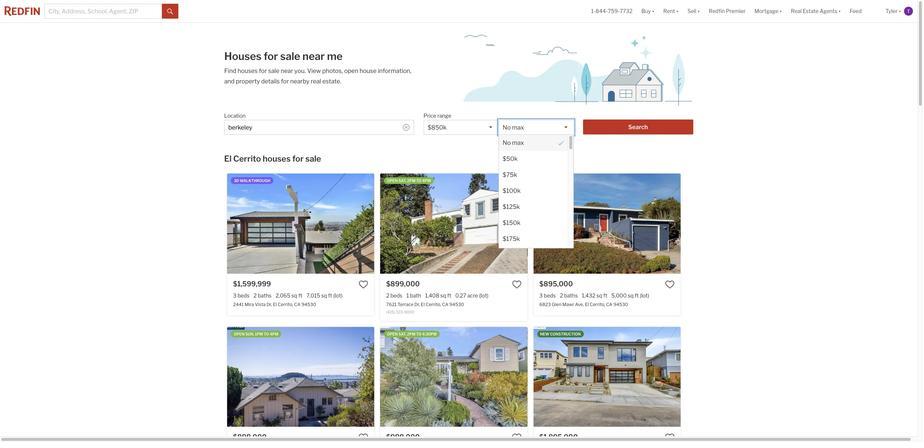 Task type: locate. For each thing, give the bounding box(es) containing it.
2 baths
[[254, 292, 272, 299], [560, 292, 578, 299]]

2 dr, from the left
[[415, 302, 420, 307]]

cerrito, for $1,599,999
[[278, 302, 293, 307]]

el right ave,
[[585, 302, 589, 307]]

2 horizontal spatial cerrito,
[[590, 302, 606, 307]]

7732
[[620, 8, 633, 14]]

near left you.
[[281, 67, 293, 75]]

1 horizontal spatial beds
[[391, 292, 403, 299]]

1 horizontal spatial 3
[[540, 292, 543, 299]]

0 horizontal spatial 4pm
[[270, 332, 279, 336]]

2 horizontal spatial beds
[[544, 292, 556, 299]]

0 horizontal spatial (lot)
[[334, 292, 343, 299]]

94530 down 7,015 at the bottom
[[302, 302, 316, 307]]

1 2pm from the top
[[407, 179, 416, 183]]

2441 mira vista dr, el cerrito, ca 94530
[[233, 302, 316, 307]]

houses right cerrito
[[263, 154, 291, 164]]

4 ft from the left
[[604, 292, 608, 299]]

cerrito, down 2,065
[[278, 302, 293, 307]]

3
[[233, 292, 237, 299], [540, 292, 543, 299]]

4 sq from the left
[[597, 292, 603, 299]]

1 horizontal spatial ca
[[442, 302, 449, 307]]

mira
[[245, 302, 254, 307]]

no up no max element
[[503, 124, 511, 131]]

94530 for $895,000
[[614, 302, 629, 307]]

2 baths from the left
[[565, 292, 578, 299]]

el cerrito houses for sale
[[224, 154, 321, 164]]

favorite button checkbox
[[359, 280, 369, 289], [666, 433, 675, 442]]

dr, down bath
[[415, 302, 420, 307]]

2 2 from the left
[[387, 292, 390, 299]]

$125k
[[503, 203, 520, 211]]

1 cerrito, from the left
[[278, 302, 293, 307]]

▾ for sell ▾
[[698, 8, 701, 14]]

0 horizontal spatial houses
[[238, 67, 258, 75]]

1 horizontal spatial favorite button checkbox
[[666, 433, 675, 442]]

open
[[387, 179, 398, 183], [234, 332, 245, 336], [387, 332, 398, 336]]

buy ▾
[[642, 8, 655, 14]]

(lot) right 5,000
[[640, 292, 650, 299]]

4:30pm
[[423, 332, 437, 336]]

sell ▾
[[688, 8, 701, 14]]

houses up property
[[238, 67, 258, 75]]

ft left 0.27
[[448, 292, 452, 299]]

3 94530 from the left
[[614, 302, 629, 307]]

favorite button image for $899,000
[[512, 280, 522, 289]]

▾ right mortgage
[[780, 8, 783, 14]]

sale down city, address, school, agent, zip search field
[[306, 154, 321, 164]]

1 sat, from the top
[[399, 179, 407, 183]]

3 beds up 2441
[[233, 292, 250, 299]]

open sat, 2pm to 4:30pm
[[387, 332, 437, 336]]

0 horizontal spatial 2 baths
[[254, 292, 272, 299]]

▾ right buy
[[653, 8, 655, 14]]

2 baths up vista on the bottom left of the page
[[254, 292, 272, 299]]

6 ▾ from the left
[[899, 8, 902, 14]]

houses for sale near me
[[224, 50, 343, 63]]

0 horizontal spatial 3
[[233, 292, 237, 299]]

3 beds
[[233, 292, 250, 299], [540, 292, 556, 299]]

0 vertical spatial houses
[[238, 67, 258, 75]]

1 horizontal spatial cerrito,
[[426, 302, 442, 307]]

(lot) for $895,000
[[640, 292, 650, 299]]

sq
[[292, 292, 297, 299], [321, 292, 327, 299], [441, 292, 447, 299], [597, 292, 603, 299], [628, 292, 634, 299]]

1 horizontal spatial 94530
[[450, 302, 464, 307]]

0 horizontal spatial 94530
[[302, 302, 316, 307]]

ca down 2,065 sq ft
[[294, 302, 301, 307]]

1 vertical spatial 4pm
[[270, 332, 279, 336]]

beds up 6823
[[544, 292, 556, 299]]

0 horizontal spatial dr,
[[267, 302, 272, 307]]

sq for $1,599,999
[[292, 292, 297, 299]]

1 sq from the left
[[292, 292, 297, 299]]

sq right 5,000
[[628, 292, 634, 299]]

$1,895,000
[[540, 434, 578, 441]]

2 no from the top
[[503, 139, 511, 146]]

sq for $899,000
[[441, 292, 447, 299]]

0 vertical spatial sat,
[[399, 179, 407, 183]]

no max up no max element
[[503, 124, 524, 131]]

nearby
[[290, 78, 310, 85]]

2 beds from the left
[[391, 292, 403, 299]]

2 baths up mawr
[[560, 292, 578, 299]]

1 vertical spatial favorite button checkbox
[[666, 433, 675, 442]]

▾ right sell
[[698, 8, 701, 14]]

premier
[[727, 8, 746, 14]]

1pm
[[255, 332, 263, 336]]

▾ for mortgage ▾
[[780, 8, 783, 14]]

ft left 5,000
[[604, 292, 608, 299]]

ca for $895,000
[[607, 302, 613, 307]]

0 horizontal spatial baths
[[258, 292, 272, 299]]

1 baths from the left
[[258, 292, 272, 299]]

1 vertical spatial no
[[503, 139, 511, 146]]

dr,
[[267, 302, 272, 307], [415, 302, 420, 307]]

sq right 7,015 at the bottom
[[321, 292, 327, 299]]

4pm
[[423, 179, 431, 183], [270, 332, 279, 336]]

3 beds from the left
[[544, 292, 556, 299]]

94530 down 0.27
[[450, 302, 464, 307]]

2 horizontal spatial ca
[[607, 302, 613, 307]]

1,432 sq ft
[[582, 292, 608, 299]]

2pm for $899,000
[[407, 179, 416, 183]]

3 up 2441
[[233, 292, 237, 299]]

2 ▾ from the left
[[677, 8, 679, 14]]

1 2 from the left
[[254, 292, 257, 299]]

1 horizontal spatial 2 baths
[[560, 292, 578, 299]]

sq right 2,065
[[292, 292, 297, 299]]

search input image
[[403, 124, 410, 131]]

0 vertical spatial max
[[513, 124, 524, 131]]

ft for $1,599,999
[[299, 292, 303, 299]]

ft left 7,015 at the bottom
[[299, 292, 303, 299]]

photo of 7621 terrace dr, el cerrito, ca 94530 image
[[381, 174, 528, 274], [528, 174, 675, 274]]

0 horizontal spatial near
[[281, 67, 293, 75]]

2 photo of 818 balra dr, el cerrito, ca 94530 image from the left
[[375, 327, 522, 427]]

sale up you.
[[280, 50, 301, 63]]

dialog
[[499, 135, 574, 263]]

0 horizontal spatial sale
[[268, 67, 280, 75]]

3 (lot) from the left
[[640, 292, 650, 299]]

▾ for rent ▾
[[677, 8, 679, 14]]

0 horizontal spatial ca
[[294, 302, 301, 307]]

photo of 6823 glen mawr ave, el cerrito, ca 94530 image
[[534, 174, 681, 274], [681, 174, 828, 274]]

1 vertical spatial houses
[[263, 154, 291, 164]]

323-
[[396, 310, 405, 315]]

2 cerrito, from the left
[[426, 302, 442, 307]]

photo of 2441 mira vista dr, el cerrito, ca 94530 image
[[227, 174, 375, 274], [375, 174, 522, 274]]

ft for $895,000
[[604, 292, 608, 299]]

dr, right vista on the bottom left of the page
[[267, 302, 272, 307]]

1 bath
[[407, 292, 421, 299]]

2 horizontal spatial (lot)
[[640, 292, 650, 299]]

ca down 1,408 sq ft
[[442, 302, 449, 307]]

1 horizontal spatial 4pm
[[423, 179, 431, 183]]

1 photo of 2332 alva ave, el cerrito, ca 94530 image from the left
[[534, 327, 681, 427]]

ft right 5,000
[[635, 292, 639, 299]]

favorite button image
[[359, 280, 369, 289], [512, 280, 522, 289], [666, 433, 675, 442]]

rent
[[664, 8, 676, 14]]

dr, inside 7621 terrace dr, el cerrito, ca 94530 (415) 323-9000
[[415, 302, 420, 307]]

2 3 beds from the left
[[540, 292, 556, 299]]

1 vertical spatial sat,
[[399, 332, 407, 336]]

el
[[224, 154, 232, 164], [273, 302, 277, 307], [421, 302, 425, 307], [585, 302, 589, 307]]

no
[[503, 124, 511, 131], [503, 139, 511, 146]]

favorite button image
[[666, 280, 675, 289], [359, 433, 369, 442], [512, 433, 522, 442]]

0 vertical spatial favorite button checkbox
[[359, 280, 369, 289]]

acre
[[468, 292, 478, 299]]

no max
[[503, 124, 524, 131], [503, 139, 524, 146]]

2 photo of 300 seaview dr, el cerrito, ca 94530 image from the left
[[528, 327, 675, 427]]

no max up the $50k
[[503, 139, 524, 146]]

3 2 from the left
[[560, 292, 563, 299]]

1 vertical spatial near
[[281, 67, 293, 75]]

to for $998,000
[[417, 332, 422, 336]]

list box
[[499, 120, 574, 263]]

2 horizontal spatial 2
[[560, 292, 563, 299]]

1 vertical spatial no max
[[503, 139, 524, 146]]

cerrito, for $895,000
[[590, 302, 606, 307]]

1 horizontal spatial 3 beds
[[540, 292, 556, 299]]

2 2 baths from the left
[[560, 292, 578, 299]]

1 3 beds from the left
[[233, 292, 250, 299]]

5,000
[[612, 292, 627, 299]]

sq right 1,408
[[441, 292, 447, 299]]

$75k
[[503, 171, 518, 179]]

1 max from the top
[[513, 124, 524, 131]]

el down bath
[[421, 302, 425, 307]]

2 up glen
[[560, 292, 563, 299]]

2 horizontal spatial sale
[[306, 154, 321, 164]]

1 horizontal spatial favorite button image
[[512, 280, 522, 289]]

4 ▾ from the left
[[780, 8, 783, 14]]

3 ft from the left
[[448, 292, 452, 299]]

photo of 818 balra dr, el cerrito, ca 94530 image
[[227, 327, 375, 427], [375, 327, 522, 427]]

cerrito, down 1,432 sq ft
[[590, 302, 606, 307]]

beds up 7621
[[391, 292, 403, 299]]

list box containing no max
[[499, 120, 574, 263]]

1 vertical spatial sale
[[268, 67, 280, 75]]

sale up details
[[268, 67, 280, 75]]

construction
[[551, 332, 581, 336]]

beds for $1,599,999
[[238, 292, 250, 299]]

search
[[629, 124, 649, 131]]

buy ▾ button
[[642, 0, 655, 22]]

favorite button checkbox
[[512, 280, 522, 289], [666, 280, 675, 289], [359, 433, 369, 442], [512, 433, 522, 442]]

terrace
[[398, 302, 414, 307]]

▾ right the rent
[[677, 8, 679, 14]]

3 cerrito, from the left
[[590, 302, 606, 307]]

photo of 2332 alva ave, el cerrito, ca 94530 image
[[534, 327, 681, 427], [681, 327, 828, 427]]

3 ca from the left
[[607, 302, 613, 307]]

2 up 7621
[[387, 292, 390, 299]]

(lot)
[[334, 292, 343, 299], [480, 292, 489, 299], [640, 292, 650, 299]]

ca down 5,000
[[607, 302, 613, 307]]

real estate agents ▾
[[792, 8, 842, 14]]

baths
[[258, 292, 272, 299], [565, 292, 578, 299]]

0 vertical spatial no
[[503, 124, 511, 131]]

houses
[[224, 50, 262, 63]]

3 beds up 6823
[[540, 292, 556, 299]]

0 vertical spatial 2pm
[[407, 179, 416, 183]]

1-844-759-7732
[[592, 8, 633, 14]]

$898,000
[[233, 434, 267, 441]]

2 for $1,599,999
[[254, 292, 257, 299]]

favorite button checkbox for $1,895,000
[[666, 433, 675, 442]]

0 vertical spatial 4pm
[[423, 179, 431, 183]]

favorite button image for $895,000
[[666, 280, 675, 289]]

94530 down 5,000
[[614, 302, 629, 307]]

1 horizontal spatial 2
[[387, 292, 390, 299]]

vista
[[255, 302, 266, 307]]

3 up 6823
[[540, 292, 543, 299]]

2 3 from the left
[[540, 292, 543, 299]]

2 no max from the top
[[503, 139, 524, 146]]

0 horizontal spatial 2
[[254, 292, 257, 299]]

1 photo of 7621 terrace dr, el cerrito, ca 94530 image from the left
[[381, 174, 528, 274]]

beds
[[238, 292, 250, 299], [391, 292, 403, 299], [544, 292, 556, 299]]

1 ▾ from the left
[[653, 8, 655, 14]]

feed button
[[846, 0, 882, 22]]

2 photo of 2441 mira vista dr, el cerrito, ca 94530 image from the left
[[375, 174, 522, 274]]

for inside view photos, open house information, and property details for nearby real estate.
[[281, 78, 289, 85]]

sell ▾ button
[[684, 0, 705, 22]]

photo of 300 seaview dr, el cerrito, ca 94530 image
[[381, 327, 528, 427], [528, 327, 675, 427]]

property
[[236, 78, 260, 85]]

sat, for $899,000
[[399, 179, 407, 183]]

sale
[[280, 50, 301, 63], [268, 67, 280, 75], [306, 154, 321, 164]]

0 horizontal spatial favorite button checkbox
[[359, 280, 369, 289]]

2
[[254, 292, 257, 299], [387, 292, 390, 299], [560, 292, 563, 299]]

2 ft from the left
[[328, 292, 332, 299]]

▾ for tyler ▾
[[899, 8, 902, 14]]

1 ca from the left
[[294, 302, 301, 307]]

no up the $50k
[[503, 139, 511, 146]]

1 dr, from the left
[[267, 302, 272, 307]]

mortgage ▾ button
[[751, 0, 787, 22]]

2 photo of 7621 terrace dr, el cerrito, ca 94530 image from the left
[[528, 174, 675, 274]]

cerrito
[[233, 154, 261, 164]]

1 (lot) from the left
[[334, 292, 343, 299]]

1 no from the top
[[503, 124, 511, 131]]

cerrito, down 1,408
[[426, 302, 442, 307]]

3 beds for $895,000
[[540, 292, 556, 299]]

▾
[[653, 8, 655, 14], [677, 8, 679, 14], [698, 8, 701, 14], [780, 8, 783, 14], [839, 8, 842, 14], [899, 8, 902, 14]]

1 horizontal spatial (lot)
[[480, 292, 489, 299]]

2 horizontal spatial favorite button image
[[666, 280, 675, 289]]

7,015
[[307, 292, 320, 299]]

location
[[224, 113, 246, 119]]

for
[[264, 50, 278, 63], [259, 67, 267, 75], [281, 78, 289, 85], [293, 154, 304, 164]]

max up no max element
[[513, 124, 524, 131]]

3d
[[234, 179, 239, 183]]

0 vertical spatial no max
[[503, 124, 524, 131]]

2 max from the top
[[513, 139, 524, 146]]

2 photo of 2332 alva ave, el cerrito, ca 94530 image from the left
[[681, 327, 828, 427]]

2 ca from the left
[[442, 302, 449, 307]]

houses
[[238, 67, 258, 75], [263, 154, 291, 164]]

1 horizontal spatial near
[[303, 50, 325, 63]]

1 horizontal spatial favorite button image
[[512, 433, 522, 442]]

ft right 7,015 at the bottom
[[328, 292, 332, 299]]

(lot) right 7,015 at the bottom
[[334, 292, 343, 299]]

94530 for $1,599,999
[[302, 302, 316, 307]]

2 sat, from the top
[[399, 332, 407, 336]]

near up view
[[303, 50, 325, 63]]

$200k image
[[499, 247, 568, 263]]

1 2 baths from the left
[[254, 292, 272, 299]]

max up the $50k
[[513, 139, 524, 146]]

1 horizontal spatial baths
[[565, 292, 578, 299]]

3 ▾ from the left
[[698, 8, 701, 14]]

2 94530 from the left
[[450, 302, 464, 307]]

1 beds from the left
[[238, 292, 250, 299]]

2 baths for $895,000
[[560, 292, 578, 299]]

open
[[345, 67, 359, 75]]

0 horizontal spatial cerrito,
[[278, 302, 293, 307]]

7621 terrace dr, el cerrito, ca 94530 (415) 323-9000
[[387, 302, 464, 315]]

▾ right tyler
[[899, 8, 902, 14]]

1 ft from the left
[[299, 292, 303, 299]]

sq right 1,432 on the bottom right of page
[[597, 292, 603, 299]]

sq for $895,000
[[597, 292, 603, 299]]

4pm for $899,000
[[423, 179, 431, 183]]

1 3 from the left
[[233, 292, 237, 299]]

clear input button
[[403, 124, 410, 131]]

and
[[224, 78, 235, 85]]

baths up mawr
[[565, 292, 578, 299]]

ft
[[299, 292, 303, 299], [328, 292, 332, 299], [448, 292, 452, 299], [604, 292, 608, 299], [635, 292, 639, 299]]

1 horizontal spatial sale
[[280, 50, 301, 63]]

1 94530 from the left
[[302, 302, 316, 307]]

0 vertical spatial near
[[303, 50, 325, 63]]

▾ for buy ▾
[[653, 8, 655, 14]]

baths for $895,000
[[565, 292, 578, 299]]

2 2pm from the top
[[407, 332, 416, 336]]

1 vertical spatial max
[[513, 139, 524, 146]]

1 horizontal spatial dr,
[[415, 302, 420, 307]]

▾ right agents
[[839, 8, 842, 14]]

beds up 2441
[[238, 292, 250, 299]]

sat,
[[399, 179, 407, 183], [399, 332, 407, 336]]

3 sq from the left
[[441, 292, 447, 299]]

2 up vista on the bottom left of the page
[[254, 292, 257, 299]]

1 vertical spatial 2pm
[[407, 332, 416, 336]]

0 horizontal spatial beds
[[238, 292, 250, 299]]

2 horizontal spatial favorite button image
[[666, 433, 675, 442]]

baths up vista on the bottom left of the page
[[258, 292, 272, 299]]

0 horizontal spatial 3 beds
[[233, 292, 250, 299]]

2 horizontal spatial 94530
[[614, 302, 629, 307]]

(lot) right acre at right bottom
[[480, 292, 489, 299]]

0 horizontal spatial favorite button image
[[359, 433, 369, 442]]

0 horizontal spatial favorite button image
[[359, 280, 369, 289]]



Task type: vqa. For each thing, say whether or not it's contained in the screenshot.
EL
yes



Task type: describe. For each thing, give the bounding box(es) containing it.
0.27
[[456, 292, 467, 299]]

view
[[307, 67, 321, 75]]

real estate agents ▾ link
[[792, 0, 842, 22]]

open for $898,000
[[234, 332, 245, 336]]

1 photo of 6823 glen mawr ave, el cerrito, ca 94530 image from the left
[[534, 174, 681, 274]]

5 ft from the left
[[635, 292, 639, 299]]

94530 inside 7621 terrace dr, el cerrito, ca 94530 (415) 323-9000
[[450, 302, 464, 307]]

real estate agents ▾ button
[[787, 0, 846, 22]]

1,408
[[426, 292, 440, 299]]

view photos, open house information, and property details for nearby real estate.
[[224, 67, 412, 85]]

tyler
[[886, 8, 898, 14]]

walkthrough
[[240, 179, 271, 183]]

you.
[[295, 67, 306, 75]]

open for $899,000
[[387, 179, 398, 183]]

1 no max from the top
[[503, 124, 524, 131]]

7621
[[387, 302, 397, 307]]

agents
[[820, 8, 838, 14]]

to for $899,000
[[417, 179, 422, 183]]

redfin premier button
[[705, 0, 751, 22]]

2 beds
[[387, 292, 403, 299]]

2pm for $998,000
[[407, 332, 416, 336]]

2 vertical spatial sale
[[306, 154, 321, 164]]

rent ▾ button
[[659, 0, 684, 22]]

range
[[438, 113, 452, 119]]

favorite button image for $1,895,000
[[666, 433, 675, 442]]

glen
[[552, 302, 562, 307]]

1,432
[[582, 292, 596, 299]]

ca inside 7621 terrace dr, el cerrito, ca 94530 (415) 323-9000
[[442, 302, 449, 307]]

find
[[224, 67, 237, 75]]

estate.
[[323, 78, 342, 85]]

new
[[541, 332, 550, 336]]

el left cerrito
[[224, 154, 232, 164]]

$850k
[[428, 124, 447, 131]]

feed
[[851, 8, 863, 14]]

no max element
[[499, 135, 568, 151]]

redfin premier
[[709, 8, 746, 14]]

dialog containing no max
[[499, 135, 574, 263]]

information,
[[378, 67, 412, 75]]

user photo image
[[905, 7, 914, 16]]

1 photo of 818 balra dr, el cerrito, ca 94530 image from the left
[[227, 327, 375, 427]]

sun,
[[246, 332, 254, 336]]

2 (lot) from the left
[[480, 292, 489, 299]]

photos,
[[323, 67, 343, 75]]

favorite button image for $898,000
[[359, 433, 369, 442]]

ave,
[[576, 302, 584, 307]]

bath
[[410, 292, 421, 299]]

favorite button checkbox for $1,599,999
[[359, 280, 369, 289]]

1 horizontal spatial houses
[[263, 154, 291, 164]]

(lot) for $1,599,999
[[334, 292, 343, 299]]

1,408 sq ft
[[426, 292, 452, 299]]

favorite button checkbox for $899,000
[[512, 280, 522, 289]]

2,065
[[276, 292, 291, 299]]

rent ▾
[[664, 8, 679, 14]]

City, Address, School, Agent, ZIP search field
[[44, 4, 162, 19]]

6823
[[540, 302, 551, 307]]

no max inside no max element
[[503, 139, 524, 146]]

tyler ▾
[[886, 8, 902, 14]]

el inside 7621 terrace dr, el cerrito, ca 94530 (415) 323-9000
[[421, 302, 425, 307]]

9000
[[405, 310, 415, 315]]

1-844-759-7732 link
[[592, 8, 633, 14]]

mortgage ▾
[[755, 8, 783, 14]]

$175k
[[503, 236, 520, 243]]

$150k
[[503, 220, 521, 227]]

2 photo of 6823 glen mawr ave, el cerrito, ca 94530 image from the left
[[681, 174, 828, 274]]

$895,000
[[540, 280, 573, 288]]

$899,000
[[387, 280, 420, 288]]

3 for $1,599,999
[[233, 292, 237, 299]]

favorite button image for $998,000
[[512, 433, 522, 442]]

4pm for $898,000
[[270, 332, 279, 336]]

cerrito, inside 7621 terrace dr, el cerrito, ca 94530 (415) 323-9000
[[426, 302, 442, 307]]

1-
[[592, 8, 596, 14]]

sell
[[688, 8, 697, 14]]

1 photo of 2441 mira vista dr, el cerrito, ca 94530 image from the left
[[227, 174, 375, 274]]

$50k
[[503, 155, 518, 162]]

real
[[792, 8, 802, 14]]

1 photo of 300 seaview dr, el cerrito, ca 94530 image from the left
[[381, 327, 528, 427]]

favorite button checkbox for $898,000
[[359, 433, 369, 442]]

3 for $895,000
[[540, 292, 543, 299]]

sat, for $998,000
[[399, 332, 407, 336]]

rent ▾ button
[[664, 0, 679, 22]]

2 for $895,000
[[560, 292, 563, 299]]

0 vertical spatial sale
[[280, 50, 301, 63]]

(415)
[[387, 310, 395, 315]]

search button
[[584, 120, 694, 134]]

759-
[[608, 8, 620, 14]]

mortgage ▾ button
[[755, 0, 783, 22]]

baths for $1,599,999
[[258, 292, 272, 299]]

favorite button checkbox for $895,000
[[666, 280, 675, 289]]

844-
[[596, 8, 608, 14]]

house
[[360, 67, 377, 75]]

beds for $899,000
[[391, 292, 403, 299]]

0.27 acre (lot)
[[456, 292, 489, 299]]

estate
[[804, 8, 819, 14]]

details
[[261, 78, 280, 85]]

submit search image
[[167, 8, 173, 14]]

2 baths for $1,599,999
[[254, 292, 272, 299]]

6823 glen mawr ave, el cerrito, ca 94530
[[540, 302, 629, 307]]

price range
[[424, 113, 452, 119]]

new construction
[[541, 332, 581, 336]]

5 ▾ from the left
[[839, 8, 842, 14]]

buy
[[642, 8, 651, 14]]

5 sq from the left
[[628, 292, 634, 299]]

sell ▾ button
[[688, 0, 701, 22]]

$1,599,999
[[233, 280, 271, 288]]

open sun, 1pm to 4pm
[[234, 332, 279, 336]]

ft for $899,000
[[448, 292, 452, 299]]

5,000 sq ft (lot)
[[612, 292, 650, 299]]

to for $898,000
[[264, 332, 269, 336]]

find houses for sale near you.
[[224, 67, 307, 75]]

redfin
[[709, 8, 726, 14]]

price
[[424, 113, 437, 119]]

mawr
[[563, 302, 575, 307]]

el down 2,065
[[273, 302, 277, 307]]

ca for $1,599,999
[[294, 302, 301, 307]]

2,065 sq ft
[[276, 292, 303, 299]]

beds for $895,000
[[544, 292, 556, 299]]

favorite button image for $1,599,999
[[359, 280, 369, 289]]

buy ▾ button
[[638, 0, 659, 22]]

7,015 sq ft (lot)
[[307, 292, 343, 299]]

3d walkthrough
[[234, 179, 271, 183]]

open for $998,000
[[387, 332, 398, 336]]

$100k
[[503, 187, 521, 195]]

City, Address, School, Agent, ZIP search field
[[224, 120, 415, 135]]

open sat, 2pm to 4pm
[[387, 179, 431, 183]]

2 sq from the left
[[321, 292, 327, 299]]

favorite button checkbox for $998,000
[[512, 433, 522, 442]]

real
[[311, 78, 321, 85]]

3 beds for $1,599,999
[[233, 292, 250, 299]]

me
[[327, 50, 343, 63]]



